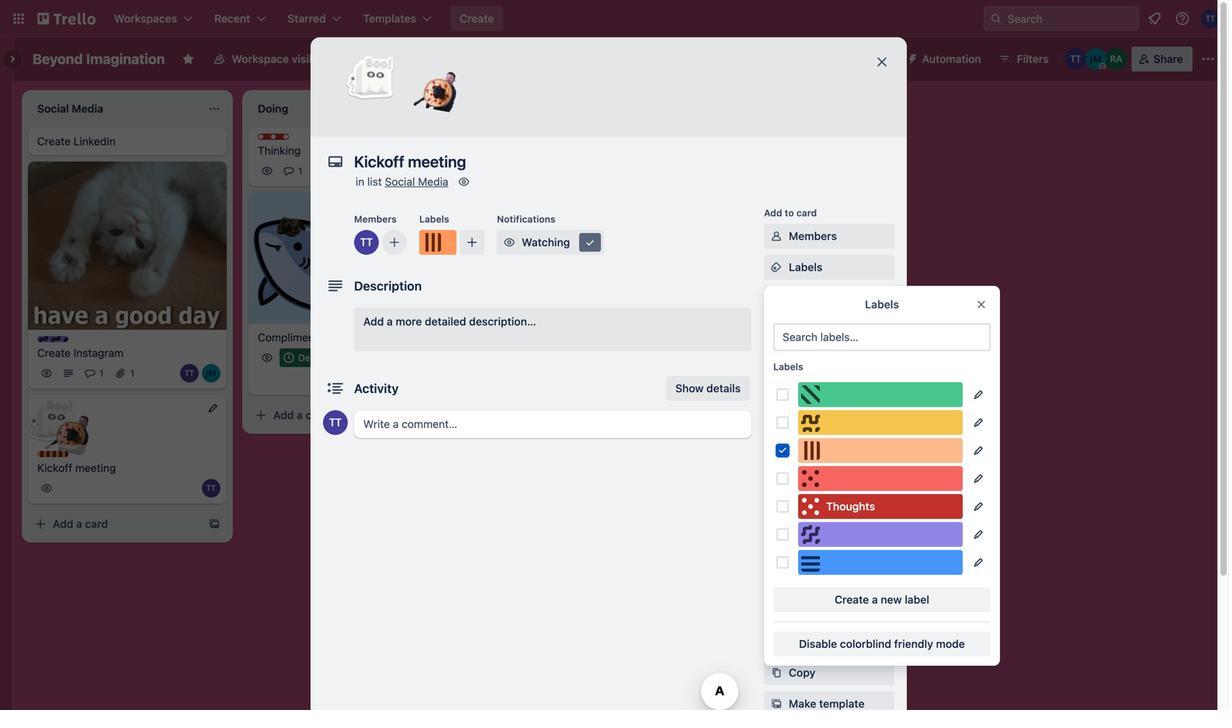 Task type: vqa. For each thing, say whether or not it's contained in the screenshot.
Run
no



Task type: describe. For each thing, give the bounding box(es) containing it.
sm image for cover
[[769, 384, 785, 399]]

0 horizontal spatial color: orange, title: none image
[[37, 451, 68, 457]]

thoughts for thoughts thinking
[[273, 134, 316, 145]]

close popover image
[[976, 298, 988, 311]]

0 horizontal spatial add a card button
[[28, 512, 202, 537]]

1 horizontal spatial 1
[[130, 368, 135, 379]]

attachment button
[[765, 348, 895, 373]]

workspace visible button
[[204, 47, 334, 71]]

copy
[[789, 666, 816, 679]]

actions
[[765, 613, 799, 624]]

board
[[364, 52, 394, 65]]

add button button
[[765, 567, 895, 592]]

sm image for copy
[[769, 665, 785, 681]]

workspace visible
[[232, 52, 325, 65]]

0 vertical spatial add a card button
[[469, 300, 643, 325]]

dec
[[298, 352, 316, 363]]

board link
[[337, 47, 403, 71]]

1 horizontal spatial jeremy miller (jeremymiller198) image
[[401, 370, 420, 389]]

sm image for members
[[769, 228, 785, 244]]

add up the chef
[[364, 315, 384, 328]]

color: blue, title: none image
[[799, 550, 963, 575]]

social media button
[[765, 536, 895, 561]]

create linkedin
[[37, 135, 116, 148]]

Write a comment text field
[[354, 410, 752, 438]]

a for add a card button to the top
[[518, 306, 524, 319]]

custom fields
[[789, 416, 863, 429]]

open information menu image
[[1176, 11, 1191, 26]]

1 vertical spatial add a card button
[[249, 403, 423, 428]]

dates button
[[765, 317, 895, 342]]

create linkedin link
[[37, 134, 218, 149]]

Search labels… text field
[[774, 323, 991, 351]]

create from template… image for leftmost add a card button
[[208, 518, 221, 530]]

jeremy miller (jeremymiller198) image for the left terry turtle (terryturtle) icon
[[202, 364, 221, 383]]

visible
[[292, 52, 325, 65]]

thoughts for thoughts
[[827, 500, 876, 513]]

custom fields button
[[765, 415, 895, 430]]

in list social media
[[356, 175, 449, 188]]

media inside button
[[823, 542, 854, 555]]

add a card for leftmost add a card button
[[53, 518, 108, 530]]

kickoff meeting link
[[37, 461, 218, 476]]

Search field
[[984, 6, 1140, 31]]

terry turtle (terryturtle) image left add members to card icon
[[354, 230, 379, 255]]

members link
[[765, 224, 895, 249]]

description…
[[469, 315, 537, 328]]

the
[[321, 331, 338, 344]]

social media link
[[385, 175, 449, 188]]

ups inside button
[[868, 52, 889, 65]]

2 horizontal spatial terry turtle (terryturtle) image
[[1066, 48, 1088, 70]]

card for create from template… image related to leftmost add a card button
[[85, 518, 108, 530]]

2 vertical spatial ups
[[849, 478, 870, 491]]

in
[[356, 175, 365, 188]]

power-ups inside power-ups button
[[832, 52, 889, 65]]

0 horizontal spatial social
[[385, 175, 415, 188]]

add a card for add a card button to the top
[[494, 306, 549, 319]]

add right detailed in the left of the page
[[494, 306, 515, 319]]

automation button
[[901, 47, 991, 71]]

31
[[318, 352, 328, 363]]

linkedin
[[74, 135, 116, 148]]

labels down members link
[[789, 261, 823, 273]]

ruby anderson (rubyanderson7) image
[[1106, 48, 1128, 70]]

new
[[881, 593, 903, 606]]

share
[[1154, 52, 1184, 65]]

activity
[[354, 381, 399, 396]]

1 horizontal spatial members
[[789, 230, 838, 242]]

detailed
[[425, 315, 467, 328]]

thoughts thinking
[[258, 134, 316, 157]]

attachment
[[789, 354, 849, 367]]

add a more detailed description…
[[364, 315, 537, 328]]

color: purple, title: none image
[[37, 336, 68, 342]]

disable
[[800, 637, 838, 650]]

label
[[905, 593, 930, 606]]

a inside "button"
[[872, 593, 878, 606]]

add button
[[789, 573, 847, 586]]

sm image inside watching button
[[583, 235, 598, 250]]

compliment the chef
[[258, 331, 364, 344]]

terry turtle (terryturtle) image down 31
[[323, 410, 348, 435]]

cover link
[[765, 379, 895, 404]]

a for add a card button to the middle
[[297, 409, 303, 421]]

show
[[676, 382, 704, 395]]

0 horizontal spatial automation
[[765, 518, 817, 529]]

0 notifications image
[[1146, 9, 1165, 28]]

move
[[789, 635, 817, 648]]

details
[[707, 382, 741, 395]]

filters button
[[994, 47, 1054, 71]]

sm image down copy link
[[769, 696, 785, 710]]

create button
[[451, 6, 504, 31]]

share button
[[1133, 47, 1193, 71]]

power- inside button
[[832, 52, 868, 65]]

1 horizontal spatial color: bold red, title: "thoughts" element
[[799, 494, 963, 519]]

social inside button
[[789, 542, 820, 555]]

sm image for labels
[[769, 260, 785, 275]]

create instagram
[[37, 347, 124, 359]]

create instagram link
[[37, 346, 218, 361]]

add members to card image
[[388, 235, 401, 250]]

color: green, title: none image
[[799, 382, 963, 407]]

sm image for watching
[[502, 235, 517, 250]]

edit card image
[[207, 402, 219, 415]]

ruby anderson (rubyanderson7) image
[[423, 370, 441, 389]]

a for leftmost add a card button
[[76, 518, 82, 530]]

show details
[[676, 382, 741, 395]]

create a new label
[[835, 593, 930, 606]]

color: orange, title: none image
[[799, 438, 963, 463]]

more
[[396, 315, 422, 328]]

labels link
[[765, 255, 895, 280]]

create for create a new label
[[835, 593, 870, 606]]

primary element
[[0, 0, 1230, 37]]

instagram
[[74, 347, 124, 359]]

notifications
[[497, 214, 556, 225]]



Task type: locate. For each thing, give the bounding box(es) containing it.
1 horizontal spatial create from template… image
[[429, 409, 441, 421]]

power-ups button
[[801, 47, 898, 71]]

1 vertical spatial terry turtle (terryturtle) image
[[180, 364, 199, 383]]

a
[[518, 306, 524, 319], [387, 315, 393, 328], [297, 409, 303, 421], [76, 518, 82, 530], [872, 593, 878, 606]]

sm image down the notifications
[[502, 235, 517, 250]]

ups up add power-ups
[[797, 456, 815, 467]]

ups
[[868, 52, 889, 65], [797, 456, 815, 467], [849, 478, 870, 491]]

media
[[418, 175, 449, 188], [823, 542, 854, 555]]

a left more
[[387, 315, 393, 328]]

sm image
[[901, 47, 923, 68], [583, 235, 598, 250], [769, 260, 785, 275], [769, 634, 785, 650], [769, 696, 785, 710]]

create from template… image
[[650, 307, 662, 319], [429, 409, 441, 421], [208, 518, 221, 530]]

button
[[813, 573, 847, 586]]

1 vertical spatial thoughts
[[827, 500, 876, 513]]

add a card button down activity
[[249, 403, 423, 428]]

show menu image
[[1201, 51, 1217, 67]]

jeremy miller (jeremymiller198) image left ruby anderson (rubyanderson7) icon
[[401, 370, 420, 389]]

add down kickoff
[[53, 518, 73, 530]]

sm image
[[457, 174, 472, 190], [769, 228, 785, 244], [502, 235, 517, 250], [769, 384, 785, 399], [769, 665, 785, 681]]

color: orange, title: none image up kickoff
[[37, 451, 68, 457]]

workspace
[[232, 52, 289, 65]]

labels up cover
[[774, 361, 804, 372]]

0 vertical spatial terry turtle (terryturtle) image
[[1066, 48, 1088, 70]]

create a new label button
[[774, 587, 991, 612]]

add left button
[[789, 573, 810, 586]]

card for create from template… image associated with add a card button to the middle
[[306, 409, 329, 421]]

color: orange, title: none image
[[420, 230, 457, 255], [37, 451, 68, 457]]

1 horizontal spatial automation
[[923, 52, 982, 65]]

1 horizontal spatial terry turtle (terryturtle) image
[[202, 479, 221, 498]]

labels
[[420, 214, 450, 225], [789, 261, 823, 273], [866, 298, 900, 311], [774, 361, 804, 372]]

add a card button
[[469, 300, 643, 325], [249, 403, 423, 428], [28, 512, 202, 537]]

imagination
[[86, 51, 165, 67]]

1 down the thoughts thinking
[[298, 165, 303, 176]]

add power-ups
[[789, 478, 870, 491]]

add a more detailed description… link
[[354, 308, 752, 351]]

power-ups
[[832, 52, 889, 65], [765, 456, 815, 467]]

terry turtle (terryturtle) image right open information menu 'image' at the right
[[1202, 9, 1221, 28]]

add a card down dec 31 option
[[273, 409, 329, 421]]

dec 31
[[298, 352, 328, 363]]

create from template… image for add a card button to the middle
[[429, 409, 441, 421]]

terry turtle (terryturtle) image
[[1202, 9, 1221, 28], [354, 230, 379, 255], [379, 370, 398, 389], [323, 410, 348, 435]]

beyond
[[33, 51, 83, 67]]

0 vertical spatial ups
[[868, 52, 889, 65]]

sm image left cover
[[769, 384, 785, 399]]

filters
[[1018, 52, 1049, 65]]

0 horizontal spatial add a card
[[53, 518, 108, 530]]

dates
[[789, 323, 819, 336]]

kickoff
[[37, 462, 72, 474]]

create
[[460, 12, 494, 25], [37, 135, 71, 148], [37, 347, 71, 359], [835, 593, 870, 606]]

1 vertical spatial color: bold red, title: "thoughts" element
[[799, 494, 963, 519]]

sm image inside move link
[[769, 634, 785, 650]]

2 horizontal spatial add a card button
[[469, 300, 643, 325]]

0 vertical spatial automation
[[923, 52, 982, 65]]

2 horizontal spatial 1
[[298, 165, 303, 176]]

automation up social media
[[765, 518, 817, 529]]

create inside button
[[460, 12, 494, 25]]

compliment
[[258, 331, 319, 344]]

star or unstar board image
[[182, 53, 195, 65]]

sm image right watching
[[583, 235, 598, 250]]

0 horizontal spatial color: bold red, title: "thoughts" element
[[258, 134, 316, 145]]

0 vertical spatial social
[[385, 175, 415, 188]]

add a card down kickoff meeting
[[53, 518, 108, 530]]

0 vertical spatial members
[[354, 214, 397, 225]]

mode
[[937, 637, 966, 650]]

watching
[[522, 236, 570, 249]]

card down dec 31
[[306, 409, 329, 421]]

1
[[298, 165, 303, 176], [99, 368, 104, 379], [130, 368, 135, 379]]

terry turtle (terryturtle) image
[[1066, 48, 1088, 70], [180, 364, 199, 383], [202, 479, 221, 498]]

watching button
[[497, 230, 604, 255]]

automation left filters button on the top right
[[923, 52, 982, 65]]

sm image left copy
[[769, 665, 785, 681]]

add to card
[[765, 207, 818, 218]]

a down kickoff meeting
[[76, 518, 82, 530]]

2 vertical spatial add a card
[[53, 518, 108, 530]]

1 vertical spatial color: orange, title: none image
[[37, 451, 68, 457]]

colorblind
[[841, 637, 892, 650]]

social right list at the left
[[385, 175, 415, 188]]

labels down social media 'link'
[[420, 214, 450, 225]]

members up add members to card icon
[[354, 214, 397, 225]]

0 horizontal spatial thoughts
[[273, 134, 316, 145]]

card right to
[[797, 207, 818, 218]]

show details link
[[667, 376, 751, 401]]

add a card for add a card button to the middle
[[273, 409, 329, 421]]

terry turtle (terryturtle) image left ruby anderson (rubyanderson7) icon
[[379, 370, 398, 389]]

0 vertical spatial add a card
[[494, 306, 549, 319]]

thinking
[[258, 144, 301, 157]]

jeremy miller (jeremymiller198) image
[[1086, 48, 1108, 70], [202, 364, 221, 383], [401, 370, 420, 389]]

1 down create instagram link
[[130, 368, 135, 379]]

sm image down actions
[[769, 634, 785, 650]]

1 horizontal spatial media
[[823, 542, 854, 555]]

sm image right social media 'link'
[[457, 174, 472, 190]]

sm image inside watching button
[[502, 235, 517, 250]]

2 vertical spatial power-
[[813, 478, 849, 491]]

add a card down watching
[[494, 306, 549, 319]]

create for create instagram
[[37, 347, 71, 359]]

card for add a card button to the top create from template… image
[[526, 306, 549, 319]]

color: bold red, title: "thoughts" element
[[258, 134, 316, 145], [799, 494, 963, 519]]

add left to
[[765, 207, 783, 218]]

friendly
[[895, 637, 934, 650]]

1 vertical spatial power-
[[765, 456, 797, 467]]

color: red, title: none image
[[799, 466, 963, 491]]

sm image inside labels link
[[769, 260, 785, 275]]

sm image inside members link
[[769, 228, 785, 244]]

cover
[[789, 385, 820, 398]]

move link
[[765, 629, 895, 654]]

power-
[[832, 52, 868, 65], [765, 456, 797, 467], [813, 478, 849, 491]]

card down meeting
[[85, 518, 108, 530]]

automation inside button
[[923, 52, 982, 65]]

add a card button down watching button
[[469, 300, 643, 325]]

0 vertical spatial media
[[418, 175, 449, 188]]

0 vertical spatial power-ups
[[832, 52, 889, 65]]

color: yellow, title: none image
[[799, 410, 963, 435]]

add power-ups link
[[765, 472, 895, 497]]

color: purple, title: none image
[[799, 522, 963, 547]]

media right list at the left
[[418, 175, 449, 188]]

beyond imagination
[[33, 51, 165, 67]]

create for create
[[460, 12, 494, 25]]

None text field
[[347, 148, 859, 176]]

1 horizontal spatial social
[[789, 542, 820, 555]]

create from template… image for add a card button to the top
[[650, 307, 662, 319]]

pete ghost image
[[346, 53, 396, 103]]

2 vertical spatial create from template… image
[[208, 518, 221, 530]]

2 horizontal spatial add a card
[[494, 306, 549, 319]]

0 vertical spatial create from template… image
[[650, 307, 662, 319]]

0 horizontal spatial terry turtle (terryturtle) image
[[180, 364, 199, 383]]

1 vertical spatial social
[[789, 542, 820, 555]]

meeting
[[75, 462, 116, 474]]

1 vertical spatial media
[[823, 542, 854, 555]]

members down the add to card
[[789, 230, 838, 242]]

2 horizontal spatial create from template… image
[[650, 307, 662, 319]]

1 vertical spatial ups
[[797, 456, 815, 467]]

0 vertical spatial color: bold red, title: "thoughts" element
[[258, 134, 316, 145]]

1 vertical spatial automation
[[765, 518, 817, 529]]

1 down instagram
[[99, 368, 104, 379]]

add down 'custom' at right bottom
[[789, 478, 810, 491]]

0 horizontal spatial 1
[[99, 368, 104, 379]]

1 horizontal spatial thoughts
[[827, 500, 876, 513]]

1 horizontal spatial add a card
[[273, 409, 329, 421]]

list
[[368, 175, 382, 188]]

social media
[[789, 542, 854, 555]]

thinking link
[[258, 143, 438, 159]]

disable colorblind friendly mode button
[[774, 632, 991, 657]]

to
[[785, 207, 795, 218]]

sm image down the add to card
[[769, 228, 785, 244]]

ups down color: orange, title: none image
[[849, 478, 870, 491]]

0 horizontal spatial members
[[354, 214, 397, 225]]

sm image inside copy link
[[769, 665, 785, 681]]

0 horizontal spatial create from template… image
[[208, 518, 221, 530]]

1 horizontal spatial add a card button
[[249, 403, 423, 428]]

0 vertical spatial thoughts
[[273, 134, 316, 145]]

a down dec 31 option
[[297, 409, 303, 421]]

disable colorblind friendly mode
[[800, 637, 966, 650]]

add a card button down kickoff meeting link on the bottom left
[[28, 512, 202, 537]]

Dec 31 checkbox
[[280, 348, 333, 367]]

add
[[765, 207, 783, 218], [494, 306, 515, 319], [364, 315, 384, 328], [273, 409, 294, 421], [789, 478, 810, 491], [53, 518, 73, 530], [789, 573, 810, 586]]

0 vertical spatial power-
[[832, 52, 868, 65]]

ups left automation button
[[868, 52, 889, 65]]

card down watching
[[526, 306, 549, 319]]

0 horizontal spatial media
[[418, 175, 449, 188]]

back to home image
[[37, 6, 96, 31]]

a down watching
[[518, 306, 524, 319]]

add a card
[[494, 306, 549, 319], [273, 409, 329, 421], [53, 518, 108, 530]]

1 horizontal spatial color: orange, title: none image
[[420, 230, 457, 255]]

sm image inside automation button
[[901, 47, 923, 68]]

sm image right power-ups button
[[901, 47, 923, 68]]

search image
[[991, 12, 1003, 25]]

checklist image
[[769, 291, 785, 306]]

sm image for automation
[[901, 47, 923, 68]]

kickoff meeting
[[37, 462, 116, 474]]

sm image inside cover link
[[769, 384, 785, 399]]

custom
[[789, 416, 829, 429]]

thoughts
[[273, 134, 316, 145], [827, 500, 876, 513]]

labels up search labels… text field
[[866, 298, 900, 311]]

create for create linkedin
[[37, 135, 71, 148]]

1 vertical spatial members
[[789, 230, 838, 242]]

social up add button
[[789, 542, 820, 555]]

1 horizontal spatial power-ups
[[832, 52, 889, 65]]

add down dec 31 option
[[273, 409, 294, 421]]

2 vertical spatial terry turtle (terryturtle) image
[[202, 479, 221, 498]]

automation
[[923, 52, 982, 65], [765, 518, 817, 529]]

jeremy miller (jeremymiller198) image down search field at top
[[1086, 48, 1108, 70]]

a left new
[[872, 593, 878, 606]]

description
[[354, 279, 422, 293]]

social
[[385, 175, 415, 188], [789, 542, 820, 555]]

fields
[[832, 416, 863, 429]]

media up button
[[823, 542, 854, 555]]

chef
[[341, 331, 364, 344]]

sm image up checklist image
[[769, 260, 785, 275]]

jeremy miller (jeremymiller198) image for rightmost terry turtle (terryturtle) icon
[[1086, 48, 1108, 70]]

create inside "button"
[[835, 593, 870, 606]]

1 vertical spatial create from template… image
[[429, 409, 441, 421]]

card
[[797, 207, 818, 218], [526, 306, 549, 319], [306, 409, 329, 421], [85, 518, 108, 530]]

Board name text field
[[25, 47, 173, 71]]

1 vertical spatial power-ups
[[765, 456, 815, 467]]

2 vertical spatial add a card button
[[28, 512, 202, 537]]

color: orange, title: none image right add members to card icon
[[420, 230, 457, 255]]

jeremy miller (jeremymiller198) image up the edit card icon
[[202, 364, 221, 383]]

0 vertical spatial color: orange, title: none image
[[420, 230, 457, 255]]

copy link
[[765, 660, 895, 685]]

1 vertical spatial add a card
[[273, 409, 329, 421]]

2 horizontal spatial jeremy miller (jeremymiller198) image
[[1086, 48, 1108, 70]]

thoughts inside the thoughts thinking
[[273, 134, 316, 145]]

sm image for move
[[769, 634, 785, 650]]

compliment the chef link
[[258, 330, 438, 345]]

0 horizontal spatial power-ups
[[765, 456, 815, 467]]

0 horizontal spatial jeremy miller (jeremymiller198) image
[[202, 364, 221, 383]]



